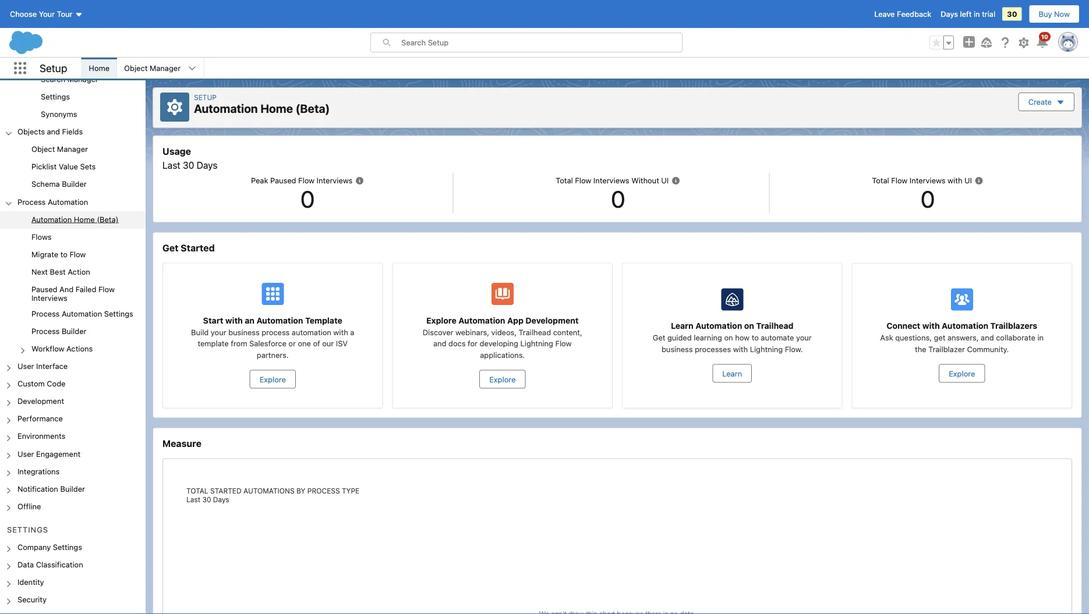 Task type: locate. For each thing, give the bounding box(es) containing it.
automation down 'schema builder' link
[[48, 197, 88, 206]]

1 vertical spatial development
[[17, 397, 64, 406]]

2 user from the top
[[17, 449, 34, 458]]

1 vertical spatial paused
[[31, 285, 57, 294]]

2 horizontal spatial 30
[[1007, 10, 1017, 18]]

1 vertical spatial (beta)
[[97, 215, 119, 224]]

guided
[[667, 333, 692, 342]]

0 horizontal spatial to
[[60, 250, 67, 259]]

0 horizontal spatial paused
[[31, 285, 57, 294]]

ui
[[661, 176, 669, 185], [964, 176, 972, 185]]

of
[[313, 339, 320, 348]]

0 horizontal spatial explore button
[[250, 370, 296, 389]]

automation inside learn automation on trailhead get guided learning on how to automate your business processes with lightning flow.
[[696, 321, 742, 331]]

one
[[298, 339, 311, 348]]

0 horizontal spatial and
[[47, 127, 60, 136]]

0 vertical spatial in
[[974, 10, 980, 18]]

0 down total flow interviews without ui
[[611, 186, 625, 213]]

builder for schema builder
[[62, 180, 87, 189]]

settings
[[41, 92, 70, 101], [104, 309, 133, 318], [7, 526, 48, 534], [53, 543, 82, 552]]

1 0 from the left
[[300, 186, 315, 213]]

in right left
[[974, 10, 980, 18]]

0 vertical spatial business
[[228, 328, 260, 337]]

0 horizontal spatial last
[[162, 160, 180, 171]]

objects and fields tree item
[[0, 124, 146, 194]]

left
[[960, 10, 972, 18]]

best
[[50, 267, 66, 276]]

days
[[941, 10, 958, 18], [197, 160, 217, 171], [213, 496, 229, 504]]

buy
[[1039, 10, 1052, 18]]

object up the picklist
[[31, 145, 55, 153]]

object manager inside "link"
[[124, 64, 181, 73]]

0 horizontal spatial object manager link
[[31, 145, 88, 155]]

without
[[631, 176, 659, 185]]

development down custom code link
[[17, 397, 64, 406]]

manager inside "search manager" link
[[67, 75, 98, 83]]

automation inside tree item
[[31, 215, 72, 224]]

1 vertical spatial user
[[17, 449, 34, 458]]

0 vertical spatial development
[[526, 316, 579, 325]]

objects and fields link
[[17, 127, 83, 138]]

2 horizontal spatial 0
[[921, 186, 935, 213]]

notification builder
[[17, 485, 85, 493]]

2 horizontal spatial total
[[872, 176, 889, 185]]

and
[[47, 127, 60, 136], [981, 333, 994, 342], [433, 339, 446, 348]]

object manager link inside objects and fields tree item
[[31, 145, 88, 155]]

0 vertical spatial builder
[[62, 180, 87, 189]]

1 horizontal spatial on
[[744, 321, 754, 331]]

0 horizontal spatial setup
[[40, 62, 67, 74]]

process right by
[[307, 487, 340, 495]]

0 horizontal spatial 0
[[300, 186, 315, 213]]

buy now button
[[1029, 5, 1080, 23]]

0 horizontal spatial total
[[186, 487, 208, 495]]

builder inside process automation 'tree item'
[[62, 327, 86, 336]]

0 vertical spatial last
[[162, 160, 180, 171]]

template
[[198, 339, 229, 348]]

explore button down partners.
[[250, 370, 296, 389]]

2 ui from the left
[[964, 176, 972, 185]]

ui for total flow interviews with ui
[[964, 176, 972, 185]]

total for total flow interviews with ui
[[872, 176, 889, 185]]

0 horizontal spatial 30
[[183, 160, 194, 171]]

1 vertical spatial home
[[260, 102, 293, 115]]

0 for with
[[921, 186, 935, 213]]

business down guided
[[662, 345, 693, 354]]

processes
[[695, 345, 731, 354]]

interviews
[[317, 176, 353, 185], [593, 176, 629, 185], [910, 176, 946, 185], [31, 294, 67, 302]]

builder down 'value'
[[62, 180, 87, 189]]

started
[[181, 242, 215, 253], [210, 487, 242, 495]]

object manager up picklist value sets at the top left of the page
[[31, 145, 88, 153]]

flow
[[298, 176, 315, 185], [575, 176, 591, 185], [891, 176, 908, 185], [70, 250, 86, 259], [98, 285, 115, 294], [555, 339, 572, 348]]

automation up learning
[[696, 321, 742, 331]]

paused right peak
[[270, 176, 296, 185]]

1 horizontal spatial total
[[556, 176, 573, 185]]

0 horizontal spatial (beta)
[[97, 215, 119, 224]]

last down usage
[[162, 160, 180, 171]]

1 vertical spatial object
[[31, 145, 55, 153]]

1 horizontal spatial and
[[433, 339, 446, 348]]

3 0 from the left
[[921, 186, 935, 213]]

0 horizontal spatial in
[[974, 10, 980, 18]]

0 vertical spatial object
[[124, 64, 148, 73]]

process down schema
[[17, 197, 46, 206]]

automation
[[194, 102, 258, 115], [48, 197, 88, 206], [31, 215, 72, 224], [62, 309, 102, 318], [257, 316, 303, 325], [459, 316, 505, 325], [696, 321, 742, 331], [942, 321, 988, 331]]

1 vertical spatial last
[[186, 496, 200, 504]]

create
[[1028, 98, 1052, 106]]

and
[[59, 285, 74, 294]]

1 vertical spatial on
[[724, 333, 733, 342]]

process up workflow
[[31, 327, 60, 336]]

trailhead
[[756, 321, 794, 331], [519, 328, 551, 337]]

interviews inside paused and failed flow interviews
[[31, 294, 67, 302]]

process for process automation
[[17, 197, 46, 206]]

explore button down trailblazer
[[939, 364, 985, 383]]

1 horizontal spatial object manager link
[[117, 58, 188, 79]]

explore for discover
[[489, 375, 516, 384]]

data classification link
[[17, 561, 83, 571]]

connect
[[887, 321, 920, 331]]

discover
[[423, 328, 453, 337]]

data classification
[[17, 561, 83, 569]]

0 horizontal spatial on
[[724, 333, 733, 342]]

user up integrations
[[17, 449, 34, 458]]

start with an automation template build your business process automation with a template from salesforce or one of our isv partners.
[[191, 316, 354, 359]]

search manager
[[41, 75, 98, 83]]

0 down total flow interviews with ui
[[921, 186, 935, 213]]

1 horizontal spatial learn
[[722, 369, 742, 378]]

0 horizontal spatial learn
[[671, 321, 694, 331]]

your up template
[[211, 328, 226, 337]]

1 horizontal spatial object
[[124, 64, 148, 73]]

lightning inside explore automation app development discover webinars, videos, trailhead content, and docs for developing lightning flow applications.
[[520, 339, 553, 348]]

and inside connect with automation trailblazers ask questions, get answers, and collaborate in the trailblazer community.
[[981, 333, 994, 342]]

user for user interface
[[17, 362, 34, 371]]

30 inside total started automations by process type last 30 days
[[202, 496, 211, 504]]

business inside start with an automation template build your business process automation with a template from salesforce or one of our isv partners.
[[228, 328, 260, 337]]

user up custom
[[17, 362, 34, 371]]

explore up the "discover" at the left bottom
[[426, 316, 457, 325]]

process automation settings
[[31, 309, 133, 318]]

process up process builder
[[31, 309, 60, 318]]

setup automation home (beta)
[[194, 93, 330, 115]]

to up next best action
[[60, 250, 67, 259]]

last inside total started automations by process type last 30 days
[[186, 496, 200, 504]]

trailhead down app
[[519, 328, 551, 337]]

started for total
[[210, 487, 242, 495]]

automation up answers,
[[942, 321, 988, 331]]

learn automation on trailhead get guided learning on how to automate your business processes with lightning flow.
[[653, 321, 812, 354]]

2 vertical spatial 30
[[202, 496, 211, 504]]

1 vertical spatial object manager link
[[31, 145, 88, 155]]

1 vertical spatial in
[[1038, 333, 1044, 342]]

days left in trial
[[941, 10, 995, 18]]

1 vertical spatial manager
[[67, 75, 98, 83]]

learn up guided
[[671, 321, 694, 331]]

automation home (beta)
[[31, 215, 119, 224]]

settings up the company
[[7, 526, 48, 534]]

0 vertical spatial 30
[[1007, 10, 1017, 18]]

settings inside process automation 'tree item'
[[104, 309, 133, 318]]

last down the measure
[[186, 496, 200, 504]]

object manager inside objects and fields tree item
[[31, 145, 88, 153]]

1 horizontal spatial get
[[653, 333, 665, 342]]

1 horizontal spatial to
[[752, 333, 759, 342]]

1 horizontal spatial object manager
[[124, 64, 181, 73]]

learn inside learn automation on trailhead get guided learning on how to automate your business processes with lightning flow.
[[671, 321, 694, 331]]

1 vertical spatial to
[[752, 333, 759, 342]]

the
[[915, 345, 926, 354]]

and down "synonyms" "link"
[[47, 127, 60, 136]]

explore down applications.
[[489, 375, 516, 384]]

business
[[228, 328, 260, 337], [662, 345, 693, 354]]

automation up webinars,
[[459, 316, 505, 325]]

1 horizontal spatial (beta)
[[296, 102, 330, 115]]

0 vertical spatial learn
[[671, 321, 694, 331]]

flow inside explore automation app development discover webinars, videos, trailhead content, and docs for developing lightning flow applications.
[[555, 339, 572, 348]]

explore button down applications.
[[479, 370, 525, 389]]

0 down peak paused flow interviews at the left top of the page
[[300, 186, 315, 213]]

process inside total started automations by process type last 30 days
[[307, 487, 340, 495]]

value
[[59, 162, 78, 171]]

object manager link right home link at top
[[117, 58, 188, 79]]

manager inside objects and fields tree item
[[57, 145, 88, 153]]

1 horizontal spatial in
[[1038, 333, 1044, 342]]

development
[[526, 316, 579, 325], [17, 397, 64, 406]]

0 horizontal spatial trailhead
[[519, 328, 551, 337]]

development up content,
[[526, 316, 579, 325]]

1 vertical spatial 30
[[183, 160, 194, 171]]

leave feedback link
[[874, 10, 931, 18]]

migrate to flow
[[31, 250, 86, 259]]

builder right notification
[[60, 485, 85, 493]]

1 horizontal spatial last
[[186, 496, 200, 504]]

business inside learn automation on trailhead get guided learning on how to automate your business processes with lightning flow.
[[662, 345, 693, 354]]

1 vertical spatial business
[[662, 345, 693, 354]]

automate
[[761, 333, 794, 342]]

1 user from the top
[[17, 362, 34, 371]]

get
[[934, 333, 945, 342]]

ask
[[880, 333, 893, 342]]

0 vertical spatial object manager
[[124, 64, 181, 73]]

1 horizontal spatial paused
[[270, 176, 296, 185]]

1 horizontal spatial ui
[[964, 176, 972, 185]]

0 vertical spatial days
[[941, 10, 958, 18]]

0 horizontal spatial object manager
[[31, 145, 88, 153]]

object right home link at top
[[124, 64, 148, 73]]

company
[[17, 543, 51, 552]]

1 ui from the left
[[661, 176, 669, 185]]

(beta)
[[296, 102, 330, 115], [97, 215, 119, 224]]

2 horizontal spatial and
[[981, 333, 994, 342]]

0 horizontal spatial ui
[[661, 176, 669, 185]]

manager for settings
[[67, 75, 98, 83]]

explore down partners.
[[260, 375, 286, 384]]

1 vertical spatial setup
[[194, 93, 217, 101]]

2 vertical spatial manager
[[57, 145, 88, 153]]

home inside tree item
[[74, 215, 95, 224]]

1 horizontal spatial setup
[[194, 93, 217, 101]]

user interface
[[17, 362, 68, 371]]

and up "community."
[[981, 333, 994, 342]]

1 horizontal spatial 0
[[611, 186, 625, 213]]

in right collaborate
[[1038, 333, 1044, 342]]

0 horizontal spatial object
[[31, 145, 55, 153]]

user engagement
[[17, 449, 80, 458]]

your up the flow.
[[796, 333, 812, 342]]

group containing search manager
[[0, 29, 146, 124]]

lightning down app
[[520, 339, 553, 348]]

object manager
[[124, 64, 181, 73], [31, 145, 88, 153]]

home
[[89, 64, 110, 73], [260, 102, 293, 115], [74, 215, 95, 224]]

create button
[[1018, 93, 1075, 111]]

automation down process automation link
[[31, 215, 72, 224]]

total
[[556, 176, 573, 185], [872, 176, 889, 185], [186, 487, 208, 495]]

trailhead inside learn automation on trailhead get guided learning on how to automate your business processes with lightning flow.
[[756, 321, 794, 331]]

0 vertical spatial setup
[[40, 62, 67, 74]]

1 vertical spatial started
[[210, 487, 242, 495]]

with inside connect with automation trailblazers ask questions, get answers, and collaborate in the trailblazer community.
[[922, 321, 940, 331]]

to right the how
[[752, 333, 759, 342]]

builder inside objects and fields tree item
[[62, 180, 87, 189]]

1 vertical spatial builder
[[62, 327, 86, 336]]

10 button
[[1035, 32, 1051, 50]]

object
[[124, 64, 148, 73], [31, 145, 55, 153]]

on left the how
[[724, 333, 733, 342]]

builder
[[62, 180, 87, 189], [62, 327, 86, 336], [60, 485, 85, 493]]

an
[[245, 316, 255, 325]]

0 horizontal spatial your
[[211, 328, 226, 337]]

started inside total started automations by process type last 30 days
[[210, 487, 242, 495]]

with
[[948, 176, 962, 185], [225, 316, 243, 325], [922, 321, 940, 331], [333, 328, 348, 337], [733, 345, 748, 354]]

1 vertical spatial days
[[197, 160, 217, 171]]

peak paused flow interviews
[[251, 176, 353, 185]]

in
[[974, 10, 980, 18], [1038, 333, 1044, 342]]

0 horizontal spatial business
[[228, 328, 260, 337]]

learn inside learn button
[[722, 369, 742, 378]]

paused down next
[[31, 285, 57, 294]]

Search Setup text field
[[401, 33, 682, 52]]

2 vertical spatial builder
[[60, 485, 85, 493]]

trial
[[982, 10, 995, 18]]

company settings link
[[17, 543, 82, 554]]

our
[[322, 339, 334, 348]]

1 horizontal spatial 30
[[202, 496, 211, 504]]

group containing object manager
[[0, 141, 146, 194]]

2 vertical spatial days
[[213, 496, 229, 504]]

user
[[17, 362, 34, 371], [17, 449, 34, 458]]

0 vertical spatial to
[[60, 250, 67, 259]]

your
[[211, 328, 226, 337], [796, 333, 812, 342]]

flow.
[[785, 345, 803, 354]]

object manager right home link at top
[[124, 64, 181, 73]]

0 vertical spatial started
[[181, 242, 215, 253]]

automation up process
[[257, 316, 303, 325]]

settings down paused and failed flow interviews link
[[104, 309, 133, 318]]

and down the "discover" at the left bottom
[[433, 339, 446, 348]]

0 horizontal spatial lightning
[[520, 339, 553, 348]]

isv
[[336, 339, 348, 348]]

setup inside 'setup automation home (beta)'
[[194, 93, 217, 101]]

0 horizontal spatial get
[[162, 242, 178, 253]]

learn down processes
[[722, 369, 742, 378]]

explore down trailblazer
[[949, 369, 975, 378]]

1 horizontal spatial lightning
[[750, 345, 783, 354]]

webinars,
[[455, 328, 489, 337]]

picklist value sets
[[31, 162, 96, 171]]

automation down setup link
[[194, 102, 258, 115]]

0 vertical spatial user
[[17, 362, 34, 371]]

group
[[0, 29, 146, 124], [929, 36, 954, 50], [0, 141, 146, 194], [0, 211, 146, 358]]

explore inside explore automation app development discover webinars, videos, trailhead content, and docs for developing lightning flow applications.
[[426, 316, 457, 325]]

lightning down automate
[[750, 345, 783, 354]]

1 horizontal spatial your
[[796, 333, 812, 342]]

settings link
[[41, 92, 70, 103]]

process for process automation settings
[[31, 309, 60, 318]]

security
[[17, 596, 47, 604]]

1 horizontal spatial development
[[526, 316, 579, 325]]

on up the how
[[744, 321, 754, 331]]

trailhead inside explore automation app development discover webinars, videos, trailhead content, and docs for developing lightning flow applications.
[[519, 328, 551, 337]]

automation home (beta) link
[[31, 215, 119, 225]]

0 vertical spatial home
[[89, 64, 110, 73]]

sets
[[80, 162, 96, 171]]

builder up actions
[[62, 327, 86, 336]]

2 horizontal spatial explore button
[[939, 364, 985, 383]]

1 vertical spatial learn
[[722, 369, 742, 378]]

1 vertical spatial get
[[653, 333, 665, 342]]

0 vertical spatial on
[[744, 321, 754, 331]]

0 vertical spatial get
[[162, 242, 178, 253]]

0 vertical spatial object manager link
[[117, 58, 188, 79]]

2 0 from the left
[[611, 186, 625, 213]]

leave
[[874, 10, 895, 18]]

1 vertical spatial object manager
[[31, 145, 88, 153]]

1 horizontal spatial trailhead
[[756, 321, 794, 331]]

videos,
[[491, 328, 517, 337]]

0 vertical spatial (beta)
[[296, 102, 330, 115]]

1 horizontal spatial business
[[662, 345, 693, 354]]

performance
[[17, 414, 63, 423]]

business up the from on the bottom left
[[228, 328, 260, 337]]

2 vertical spatial home
[[74, 215, 95, 224]]

peak
[[251, 176, 268, 185]]

total inside total started automations by process type last 30 days
[[186, 487, 208, 495]]

trailhead up automate
[[756, 321, 794, 331]]

object manager link up picklist value sets at the top left of the page
[[31, 145, 88, 155]]

1 horizontal spatial explore button
[[479, 370, 525, 389]]

manager for picklist value sets
[[57, 145, 88, 153]]

last
[[162, 160, 180, 171], [186, 496, 200, 504]]

integrations
[[17, 467, 60, 476]]

total flow interviews without ui
[[556, 176, 669, 185]]



Task type: describe. For each thing, give the bounding box(es) containing it.
trailblazer
[[928, 345, 965, 354]]

notification
[[17, 485, 58, 493]]

migrate
[[31, 250, 58, 259]]

migrate to flow link
[[31, 250, 86, 260]]

builder for notification builder
[[60, 485, 85, 493]]

settings up classification
[[53, 543, 82, 552]]

docs
[[449, 339, 466, 348]]

30 inside usage last 30 days
[[183, 160, 194, 171]]

flow inside paused and failed flow interviews
[[98, 285, 115, 294]]

home inside 'setup automation home (beta)'
[[260, 102, 293, 115]]

automation inside connect with automation trailblazers ask questions, get answers, and collaborate in the trailblazer community.
[[942, 321, 988, 331]]

questions,
[[895, 333, 932, 342]]

automations
[[243, 487, 294, 495]]

for
[[468, 339, 478, 348]]

interface
[[36, 362, 68, 371]]

action
[[68, 267, 90, 276]]

process builder link
[[31, 327, 86, 337]]

developing
[[480, 339, 518, 348]]

partners.
[[257, 350, 289, 359]]

by
[[296, 487, 305, 495]]

days inside usage last 30 days
[[197, 160, 217, 171]]

synonyms link
[[41, 110, 77, 120]]

10
[[1041, 33, 1048, 40]]

0 horizontal spatial development
[[17, 397, 64, 406]]

setup for setup automation home (beta)
[[194, 93, 217, 101]]

and inside explore automation app development discover webinars, videos, trailhead content, and docs for developing lightning flow applications.
[[433, 339, 446, 348]]

your
[[39, 10, 55, 18]]

home link
[[82, 58, 117, 79]]

get started
[[162, 242, 215, 253]]

choose
[[10, 10, 37, 18]]

(beta) inside tree item
[[97, 215, 119, 224]]

your inside start with an automation template build your business process automation with a template from salesforce or one of our isv partners.
[[211, 328, 226, 337]]

days inside total started automations by process type last 30 days
[[213, 496, 229, 504]]

0 for without
[[611, 186, 625, 213]]

your inside learn automation on trailhead get guided learning on how to automate your business processes with lightning flow.
[[796, 333, 812, 342]]

template
[[305, 316, 342, 325]]

explore automation app development discover webinars, videos, trailhead content, and docs for developing lightning flow applications.
[[423, 316, 582, 359]]

development inside explore automation app development discover webinars, videos, trailhead content, and docs for developing lightning flow applications.
[[526, 316, 579, 325]]

in inside connect with automation trailblazers ask questions, get answers, and collaborate in the trailblazer community.
[[1038, 333, 1044, 342]]

started for get
[[181, 242, 215, 253]]

total for total flow interviews without ui
[[556, 176, 573, 185]]

automation inside start with an automation template build your business process automation with a template from salesforce or one of our isv partners.
[[257, 316, 303, 325]]

usage
[[162, 146, 191, 157]]

notification builder link
[[17, 485, 85, 495]]

process for process builder
[[31, 327, 60, 336]]

user engagement link
[[17, 449, 80, 460]]

collaborate
[[996, 333, 1035, 342]]

0 vertical spatial paused
[[270, 176, 296, 185]]

learn for learn automation on trailhead get guided learning on how to automate your business processes with lightning flow.
[[671, 321, 694, 331]]

learn for learn
[[722, 369, 742, 378]]

now
[[1054, 10, 1070, 18]]

process
[[262, 328, 290, 337]]

how
[[735, 333, 750, 342]]

settings down search
[[41, 92, 70, 101]]

code
[[47, 379, 66, 388]]

(beta) inside 'setup automation home (beta)'
[[296, 102, 330, 115]]

0 vertical spatial manager
[[150, 64, 181, 73]]

total flow interviews with ui
[[872, 176, 972, 185]]

a
[[350, 328, 354, 337]]

get inside learn automation on trailhead get guided learning on how to automate your business processes with lightning flow.
[[653, 333, 665, 342]]

ui for total flow interviews without ui
[[661, 176, 669, 185]]

leave feedback
[[874, 10, 931, 18]]

objects
[[17, 127, 45, 136]]

object inside tree item
[[31, 145, 55, 153]]

with inside learn automation on trailhead get guided learning on how to automate your business processes with lightning flow.
[[733, 345, 748, 354]]

actions
[[66, 344, 93, 353]]

process automation link
[[17, 197, 88, 208]]

performance link
[[17, 414, 63, 425]]

start
[[203, 316, 223, 325]]

process automation
[[17, 197, 88, 206]]

to inside 'tree item'
[[60, 250, 67, 259]]

automation inside explore automation app development discover webinars, videos, trailhead content, and docs for developing lightning flow applications.
[[459, 316, 505, 325]]

process builder
[[31, 327, 86, 336]]

process automation tree item
[[0, 194, 146, 358]]

next best action link
[[31, 267, 90, 278]]

offline
[[17, 502, 41, 511]]

user for user engagement
[[17, 449, 34, 458]]

schema builder
[[31, 180, 87, 189]]

community.
[[967, 345, 1009, 354]]

from
[[231, 339, 247, 348]]

fields
[[62, 127, 83, 136]]

picklist
[[31, 162, 57, 171]]

group containing automation home (beta)
[[0, 211, 146, 358]]

explore button for app
[[479, 370, 525, 389]]

synonyms
[[41, 110, 77, 118]]

build
[[191, 328, 209, 337]]

paused inside paused and failed flow interviews
[[31, 285, 57, 294]]

data
[[17, 561, 34, 569]]

builder for process builder
[[62, 327, 86, 336]]

and inside 'link'
[[47, 127, 60, 136]]

next
[[31, 267, 48, 276]]

flows
[[31, 232, 52, 241]]

search
[[41, 75, 65, 83]]

setup for setup
[[40, 62, 67, 74]]

offline link
[[17, 502, 41, 513]]

explore button for an
[[250, 370, 296, 389]]

objects and fields
[[17, 127, 83, 136]]

search manager link
[[41, 75, 98, 85]]

automation down paused and failed flow interviews link
[[62, 309, 102, 318]]

automation
[[292, 328, 331, 337]]

total started automations by process type last 30 days
[[186, 487, 359, 504]]

automation inside 'setup automation home (beta)'
[[194, 102, 258, 115]]

workflow
[[31, 344, 64, 353]]

app
[[507, 316, 523, 325]]

paused and failed flow interviews link
[[31, 285, 146, 302]]

custom code link
[[17, 379, 66, 390]]

0 for interviews
[[300, 186, 315, 213]]

last inside usage last 30 days
[[162, 160, 180, 171]]

type
[[342, 487, 359, 495]]

buy now
[[1039, 10, 1070, 18]]

usage last 30 days
[[162, 146, 217, 171]]

schema builder link
[[31, 180, 87, 190]]

explore for ask
[[949, 369, 975, 378]]

automation home (beta) tree item
[[0, 211, 146, 229]]

explore button for automation
[[939, 364, 985, 383]]

salesforce
[[249, 339, 286, 348]]

to inside learn automation on trailhead get guided learning on how to automate your business processes with lightning flow.
[[752, 333, 759, 342]]

trailblazers
[[990, 321, 1037, 331]]

explore for template
[[260, 375, 286, 384]]

environments link
[[17, 432, 65, 443]]

connect with automation trailblazers ask questions, get answers, and collaborate in the trailblazer community.
[[880, 321, 1044, 354]]

development link
[[17, 397, 64, 407]]

lightning inside learn automation on trailhead get guided learning on how to automate your business processes with lightning flow.
[[750, 345, 783, 354]]

content,
[[553, 328, 582, 337]]

identity
[[17, 578, 44, 587]]



Task type: vqa. For each thing, say whether or not it's contained in the screenshot.
Explore
yes



